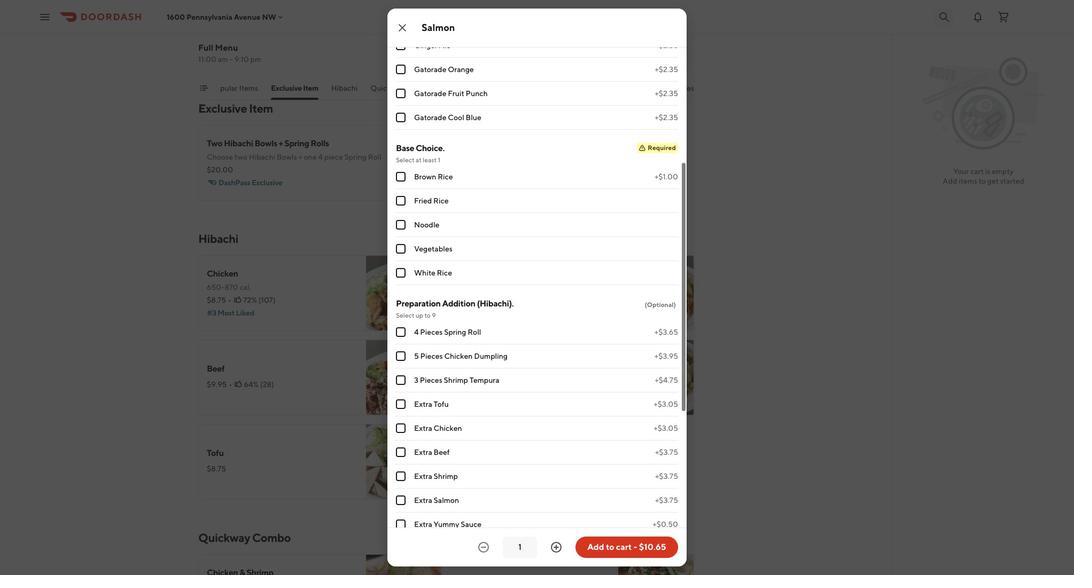 Task type: vqa. For each thing, say whether or not it's contained in the screenshot.
the bottom Pickup link
no



Task type: describe. For each thing, give the bounding box(es) containing it.
4 pieces spring roll
[[414, 328, 481, 337]]

0 vertical spatial beef
[[207, 364, 225, 374]]

$9.95 • for shrimp
[[459, 296, 484, 305]]

$9.95 • for beef
[[207, 381, 232, 389]]

your inside bento chicken your choice of hibachi. served with mixed vegetable, rice or noodles. plus four pieces of california roll, two pieces of chicken dumpling, two pieces of spring roll.
[[207, 22, 223, 31]]

Item Search search field
[[540, 50, 686, 62]]

add to cart - $10.65 button
[[576, 537, 678, 559]]

1 vertical spatial exclusive
[[198, 102, 247, 115]]

your inside your cart is empty add items to get started
[[954, 167, 969, 176]]

extra for extra beef
[[414, 449, 432, 457]]

extra shrimp
[[414, 473, 458, 481]]

73%
[[496, 41, 510, 49]]

1 vertical spatial spring
[[345, 153, 367, 161]]

Noodle checkbox
[[396, 220, 406, 230]]

gatorade fruit punch
[[414, 89, 488, 98]]

1600 pennsylvania avenue nw button
[[167, 13, 285, 21]]

to inside the preparation addition (hibachi). select up to 9
[[425, 312, 431, 320]]

hibachi up dashpass exclusive
[[249, 153, 275, 161]]

spring
[[289, 55, 310, 63]]

four
[[313, 33, 327, 42]]

popular items button
[[211, 83, 258, 100]]

1
[[438, 156, 441, 164]]

add button for chicken
[[408, 308, 436, 325]]

add for chicken
[[415, 312, 429, 321]]

sauce
[[461, 521, 482, 529]]

roll,
[[250, 44, 262, 52]]

fruit
[[448, 89, 464, 98]]

is
[[986, 167, 991, 176]]

add button for bento chicken
[[408, 47, 436, 64]]

chicken
[[310, 44, 337, 52]]

hibachi up chicken 650-870 cal. at left
[[198, 232, 238, 246]]

64% (28)
[[244, 381, 274, 389]]

ginger
[[414, 41, 438, 50]]

4 inside two hibachi bowls + spring rolls choose two hibachi bowls + one 4 piece spring roll $20.00
[[318, 153, 323, 161]]

tofu image
[[366, 424, 442, 500]]

bento box
[[444, 84, 480, 92]]

salmon for salmon
[[422, 22, 455, 33]]

59% (27)
[[496, 296, 526, 305]]

tempura
[[470, 376, 500, 385]]

cal.
[[240, 283, 251, 292]]

(hibachi).
[[477, 299, 514, 309]]

1 vertical spatial pieces
[[278, 44, 300, 52]]

required
[[648, 144, 676, 152]]

two hibachi bowls + spring rolls choose two hibachi bowls + one 4 piece spring roll $20.00
[[207, 138, 382, 174]]

$9.95 for shrimp
[[459, 296, 479, 305]]

orange
[[448, 65, 474, 74]]

11:00
[[198, 55, 216, 64]]

ale
[[439, 41, 451, 50]]

spring inside preparation addition (hibachi). group
[[444, 328, 466, 337]]

roll inside preparation addition (hibachi). group
[[468, 328, 481, 337]]

+$1.00
[[655, 173, 678, 181]]

hibachi up choose
[[224, 138, 253, 149]]

add button for shrimp
[[660, 308, 688, 325]]

add button for salmon
[[660, 392, 688, 409]]

extra for extra salmon
[[414, 497, 432, 505]]

menu
[[215, 43, 238, 53]]

59%
[[496, 296, 511, 305]]

(34)
[[511, 41, 525, 49]]

add for bento chicken
[[415, 51, 429, 60]]

72% (107)
[[243, 296, 276, 305]]

empty
[[992, 167, 1014, 176]]

+$3.65
[[655, 328, 678, 337]]

full
[[198, 43, 213, 53]]

at
[[416, 156, 422, 164]]

quickway inside button
[[371, 84, 405, 92]]

2 vertical spatial pieces
[[257, 55, 279, 63]]

to inside your cart is empty add items to get started
[[979, 177, 986, 185]]

chicken inside bento chicken your choice of hibachi. served with mixed vegetable, rice or noodles. plus four pieces of california roll, two pieces of chicken dumpling, two pieces of spring roll.
[[231, 8, 263, 18]]

your cart is empty add items to get started
[[943, 167, 1025, 185]]

of up rice
[[248, 22, 255, 31]]

pieces for 5
[[421, 352, 443, 361]]

of down plus at the top left
[[302, 44, 309, 52]]

0 vertical spatial pieces
[[328, 33, 350, 42]]

quickway combo button
[[371, 83, 431, 100]]

1 horizontal spatial item
[[303, 84, 319, 92]]

nw
[[262, 13, 276, 21]]

sauces
[[670, 84, 694, 92]]

0 horizontal spatial combo
[[252, 531, 291, 545]]

+$0.50
[[653, 521, 678, 529]]

add for tofu
[[415, 481, 429, 490]]

+$2.35 for gatorade fruit punch
[[655, 89, 678, 98]]

dumpling,
[[207, 55, 241, 63]]

2 vertical spatial shrimp
[[434, 473, 458, 481]]

mountain
[[414, 17, 447, 26]]

• for 59% (27)
[[481, 296, 484, 305]]

chicken up eight
[[444, 352, 473, 361]]

salmon image
[[619, 340, 694, 416]]

add to cart - $10.65
[[588, 543, 667, 553]]

two
[[207, 138, 222, 149]]

ginger ale
[[414, 41, 451, 50]]

rice for white rice
[[437, 269, 452, 277]]

add down brown
[[415, 182, 429, 190]]

+$3.75 for extra shrimp
[[655, 473, 678, 481]]

pm
[[250, 55, 261, 64]]

base choice. group
[[396, 143, 678, 285]]

beef inside preparation addition (hibachi). group
[[434, 449, 450, 457]]

dumpling
[[474, 352, 508, 361]]

rice for fried rice
[[434, 197, 449, 205]]

notification bell image
[[972, 10, 985, 23]]

0 vertical spatial exclusive
[[271, 84, 302, 92]]

extra salmon
[[414, 497, 459, 505]]

0 vertical spatial exclusive item
[[271, 84, 319, 92]]

roll.
[[311, 55, 324, 63]]

popular
[[211, 84, 238, 92]]

5 pieces chicken dumpling
[[414, 352, 508, 361]]

select inside base choice. select at least 1
[[396, 156, 415, 164]]

fried rice
[[414, 197, 449, 205]]

bento box button
[[444, 83, 480, 100]]

extra yummy sauce
[[414, 521, 482, 529]]

vegetable,
[[207, 33, 243, 42]]

bento chicken your choice of hibachi. served with mixed vegetable, rice or noodles. plus four pieces of california roll, two pieces of chicken dumpling, two pieces of spring roll.
[[207, 8, 350, 63]]

1600 pennsylvania avenue nw
[[167, 13, 276, 21]]

• for 72% (107)
[[228, 296, 231, 305]]

addition
[[442, 299, 476, 309]]

hibachi down chicken on the left top of page
[[331, 84, 358, 92]]

Vegetables checkbox
[[396, 244, 406, 254]]

White Rice checkbox
[[396, 268, 406, 278]]

plus
[[297, 33, 312, 42]]

dashpass
[[219, 179, 250, 187]]

+$2.35 for ginger ale
[[655, 41, 678, 50]]

am
[[218, 55, 228, 64]]

+$2.35 for gatorade orange
[[655, 65, 678, 74]]

rice
[[244, 33, 257, 42]]

increase quantity by 1 image
[[550, 542, 563, 554]]

cart inside add to cart - $10.65 button
[[616, 543, 632, 553]]

dashpass exclusive
[[219, 179, 283, 187]]

two inside two hibachi bowls + spring rolls choose two hibachi bowls + one 4 piece spring roll $20.00
[[235, 153, 247, 161]]

items
[[959, 177, 978, 185]]

rice for brown rice
[[438, 173, 453, 181]]

served
[[285, 22, 309, 31]]

72%
[[243, 296, 257, 305]]

get
[[988, 177, 999, 185]]

eight
[[459, 373, 478, 382]]

fried
[[414, 197, 432, 205]]

2 vertical spatial exclusive
[[252, 179, 283, 187]]

add button for tofu
[[408, 477, 436, 494]]

1 vertical spatial exclusive item
[[198, 102, 273, 115]]

Fried Rice checkbox
[[396, 196, 406, 206]]

5 pieces chicken dumpling image
[[619, 0, 694, 71]]

brown rice
[[414, 173, 453, 181]]

bento for box
[[444, 84, 465, 92]]

chicken inside chicken 650-870 cal.
[[207, 269, 238, 279]]

shrimp image
[[619, 256, 694, 331]]

0 vertical spatial spring
[[285, 138, 309, 149]]

full menu 11:00 am - 9:10 pm
[[198, 43, 261, 64]]

0 vertical spatial shrimp
[[459, 280, 486, 290]]

add for beef
[[415, 397, 429, 405]]

box
[[466, 84, 480, 92]]

salmon eight pieces. $10.65
[[459, 359, 503, 395]]

$10.65 inside salmon eight pieces. $10.65
[[459, 386, 483, 395]]

extra for extra chicken
[[414, 424, 432, 433]]

64%
[[244, 381, 259, 389]]

one
[[304, 153, 317, 161]]



Task type: locate. For each thing, give the bounding box(es) containing it.
0 vertical spatial cart
[[971, 167, 984, 176]]

0 horizontal spatial your
[[207, 22, 223, 31]]

add inside add to cart - $10.65 button
[[588, 543, 604, 553]]

0 vertical spatial your
[[207, 22, 223, 31]]

$10.65
[[459, 386, 483, 395], [639, 543, 667, 553]]

pennsylvania
[[187, 13, 232, 21]]

- inside button
[[634, 543, 637, 553]]

california
[[215, 44, 248, 52]]

group
[[396, 0, 678, 130]]

gatorade for gatorade cool blue
[[414, 113, 447, 122]]

- inside full menu 11:00 am - 9:10 pm
[[230, 55, 233, 64]]

0 horizontal spatial to
[[425, 312, 431, 320]]

salmon
[[422, 22, 455, 33], [459, 359, 487, 369], [434, 497, 459, 505]]

$10.95 •
[[207, 46, 236, 55]]

spring down the preparation addition (hibachi). select up to 9
[[444, 328, 466, 337]]

5 extra from the top
[[414, 497, 432, 505]]

roll inside two hibachi bowls + spring rolls choose two hibachi bowls + one 4 piece spring roll $20.00
[[368, 153, 382, 161]]

add down the +$4.75
[[667, 397, 682, 405]]

add button left ale
[[408, 47, 436, 64]]

0 horizontal spatial tofu
[[207, 449, 224, 459]]

add left items in the top of the page
[[943, 177, 958, 185]]

1 vertical spatial +$3.75
[[655, 473, 678, 481]]

white
[[414, 269, 436, 277]]

1 $8.75 from the top
[[207, 296, 226, 305]]

chicken
[[231, 8, 263, 18], [207, 269, 238, 279], [444, 352, 473, 361], [434, 424, 462, 433]]

extra chicken
[[414, 424, 462, 433]]

0 horizontal spatial spring
[[285, 138, 309, 149]]

salmon up eight
[[459, 359, 487, 369]]

• left 59%
[[481, 296, 484, 305]]

1 horizontal spatial $9.95
[[459, 296, 479, 305]]

0 horizontal spatial cart
[[616, 543, 632, 553]]

gatorade down ginger ale
[[414, 65, 447, 74]]

0 vertical spatial 4
[[318, 153, 323, 161]]

3 pieces shrimp tempura
[[414, 376, 500, 385]]

- right am
[[230, 55, 233, 64]]

2 vertical spatial pieces
[[420, 376, 443, 385]]

of
[[248, 22, 255, 31], [207, 44, 214, 52], [302, 44, 309, 52], [280, 55, 287, 63]]

select
[[396, 156, 415, 164], [396, 312, 415, 320]]

(optional)
[[645, 301, 676, 309]]

1 horizontal spatial to
[[606, 543, 615, 553]]

4 extra from the top
[[414, 473, 432, 481]]

1 horizontal spatial quickway combo
[[371, 84, 431, 92]]

1 vertical spatial cart
[[616, 543, 632, 553]]

0 horizontal spatial beef
[[207, 364, 225, 374]]

exclusive down the spring
[[271, 84, 302, 92]]

+$3.95
[[655, 352, 678, 361]]

$9.95
[[459, 296, 479, 305], [207, 381, 227, 389]]

0 vertical spatial $8.75
[[207, 296, 226, 305]]

2 +$3.05 from the top
[[654, 424, 678, 433]]

add down 3
[[415, 397, 429, 405]]

0 vertical spatial $9.95 •
[[459, 296, 484, 305]]

3 gatorade from the top
[[414, 113, 447, 122]]

1 vertical spatial select
[[396, 312, 415, 320]]

rice
[[438, 173, 453, 181], [434, 197, 449, 205], [437, 269, 452, 277]]

2 vertical spatial gatorade
[[414, 113, 447, 122]]

extra down 3
[[414, 400, 432, 409]]

3 +$2.35 from the top
[[655, 89, 678, 98]]

exclusive down popular
[[198, 102, 247, 115]]

gatorade for gatorade orange
[[414, 65, 447, 74]]

$3.95 •
[[459, 41, 484, 49]]

gatorade cool blue
[[414, 113, 482, 122]]

exclusive right dashpass
[[252, 179, 283, 187]]

beef image
[[366, 340, 442, 416]]

add up 'drinks & sauces' on the right top
[[667, 51, 682, 60]]

•
[[481, 41, 484, 49], [233, 46, 236, 55], [228, 296, 231, 305], [481, 296, 484, 305], [229, 381, 232, 389]]

items
[[239, 84, 258, 92]]

extra down the extra beef
[[414, 473, 432, 481]]

roll up 5 pieces chicken dumpling
[[468, 328, 481, 337]]

1 vertical spatial pieces
[[421, 352, 443, 361]]

chicken image
[[366, 256, 442, 331]]

1 vertical spatial your
[[954, 167, 969, 176]]

2 +$2.35 from the top
[[655, 65, 678, 74]]

preparation addition (hibachi). group
[[396, 298, 678, 537]]

preparation addition (hibachi). select up to 9
[[396, 299, 514, 320]]

roll left the base
[[368, 153, 382, 161]]

650-
[[207, 283, 225, 292]]

&
[[664, 84, 669, 92]]

1 horizontal spatial +
[[299, 153, 303, 161]]

(107)
[[259, 296, 276, 305]]

#3 most liked
[[207, 309, 254, 318]]

spring right piece
[[345, 153, 367, 161]]

salmon up yummy
[[434, 497, 459, 505]]

3
[[414, 376, 419, 385]]

6 extra from the top
[[414, 521, 432, 529]]

chicken up choice
[[231, 8, 263, 18]]

close salmon image
[[396, 21, 409, 34]]

+ left the rolls
[[279, 138, 283, 149]]

add for shrimp
[[667, 312, 682, 321]]

with
[[310, 22, 325, 31]]

1 horizontal spatial beef
[[434, 449, 450, 457]]

pieces down 9
[[420, 328, 443, 337]]

0 horizontal spatial item
[[249, 102, 273, 115]]

avenue
[[234, 13, 261, 21]]

choice.
[[416, 143, 445, 153]]

2 horizontal spatial spring
[[444, 328, 466, 337]]

pieces down "roll,"
[[257, 55, 279, 63]]

select down the base
[[396, 156, 415, 164]]

1 vertical spatial rice
[[434, 197, 449, 205]]

1 vertical spatial bowls
[[277, 153, 297, 161]]

• for 73% (34)
[[481, 41, 484, 49]]

two right choose
[[235, 153, 247, 161]]

rice right "fried"
[[434, 197, 449, 205]]

extra for extra yummy sauce
[[414, 521, 432, 529]]

0 vertical spatial $10.65
[[459, 386, 483, 395]]

add button
[[408, 47, 436, 64], [660, 47, 688, 64], [408, 177, 436, 195], [408, 308, 436, 325], [660, 308, 688, 325], [408, 392, 436, 409], [660, 392, 688, 409], [408, 477, 436, 494]]

your down pennsylvania
[[207, 22, 223, 31]]

gatorade for gatorade fruit punch
[[414, 89, 447, 98]]

1 horizontal spatial $10.65
[[639, 543, 667, 553]]

salmon for salmon eight pieces. $10.65
[[459, 359, 487, 369]]

select left up
[[396, 312, 415, 320]]

4 right one on the left top of the page
[[318, 153, 323, 161]]

extra for extra shrimp
[[414, 473, 432, 481]]

of left the spring
[[280, 55, 287, 63]]

3 extra from the top
[[414, 449, 432, 457]]

choice
[[224, 22, 247, 31]]

$8.75 •
[[207, 296, 231, 305]]

2 vertical spatial two
[[235, 153, 247, 161]]

of up 11:00 in the left of the page
[[207, 44, 214, 52]]

salmon up ginger ale
[[422, 22, 455, 33]]

pieces down noodles.
[[278, 44, 300, 52]]

shrimp up the "extra salmon"
[[434, 473, 458, 481]]

chicken & beef image
[[619, 555, 694, 576]]

0 vertical spatial roll
[[368, 153, 382, 161]]

hibachi
[[331, 84, 358, 92], [224, 138, 253, 149], [249, 153, 275, 161], [198, 232, 238, 246]]

4 +$2.35 from the top
[[655, 113, 678, 122]]

1 horizontal spatial 4
[[414, 328, 419, 337]]

your
[[207, 22, 223, 31], [954, 167, 969, 176]]

brown
[[414, 173, 436, 181]]

add left 9
[[415, 312, 429, 321]]

gatorade left the fruit
[[414, 89, 447, 98]]

item down roll.
[[303, 84, 319, 92]]

4
[[318, 153, 323, 161], [414, 328, 419, 337]]

add button up the "extra salmon"
[[408, 477, 436, 494]]

0 horizontal spatial quickway
[[198, 531, 250, 545]]

cart inside your cart is empty add items to get started
[[971, 167, 984, 176]]

$9.95 •
[[459, 296, 484, 305], [207, 381, 232, 389]]

combo inside button
[[406, 84, 431, 92]]

1 vertical spatial +
[[299, 153, 303, 161]]

+$3.05 for extra tofu
[[654, 400, 678, 409]]

to inside button
[[606, 543, 615, 553]]

+ left one on the left top of the page
[[299, 153, 303, 161]]

0 vertical spatial bento
[[207, 8, 230, 18]]

1 horizontal spatial $9.95 •
[[459, 296, 484, 305]]

0 horizontal spatial $10.65
[[459, 386, 483, 395]]

1 horizontal spatial tofu
[[434, 400, 449, 409]]

+$3.75 for extra salmon
[[655, 497, 678, 505]]

mixed
[[327, 22, 347, 31]]

0 vertical spatial quickway combo
[[371, 84, 431, 92]]

rice right white
[[437, 269, 452, 277]]

0 horizontal spatial -
[[230, 55, 233, 64]]

1 vertical spatial bento
[[444, 84, 465, 92]]

add inside your cart is empty add items to get started
[[943, 177, 958, 185]]

$9.95 left 64% at the left bottom
[[207, 381, 227, 389]]

up
[[416, 312, 423, 320]]

salmon inside preparation addition (hibachi). group
[[434, 497, 459, 505]]

0 vertical spatial combo
[[406, 84, 431, 92]]

extra beef
[[414, 449, 450, 457]]

1 vertical spatial combo
[[252, 531, 291, 545]]

+$2.35 for gatorade cool blue
[[655, 113, 678, 122]]

2 vertical spatial +$3.75
[[655, 497, 678, 505]]

+$4.75
[[655, 376, 678, 385]]

0 horizontal spatial $9.95 •
[[207, 381, 232, 389]]

shrimp up addition
[[459, 280, 486, 290]]

quickway
[[371, 84, 405, 92], [198, 531, 250, 545]]

decrease quantity by 1 image
[[477, 542, 490, 554]]

your up items in the top of the page
[[954, 167, 969, 176]]

• up #3 most liked
[[228, 296, 231, 305]]

1 vertical spatial beef
[[434, 449, 450, 457]]

0 vertical spatial to
[[979, 177, 986, 185]]

spring up one on the left top of the page
[[285, 138, 309, 149]]

pieces down mixed
[[328, 33, 350, 42]]

None checkbox
[[396, 17, 406, 26], [396, 41, 406, 50], [396, 113, 406, 122], [396, 172, 406, 182], [396, 328, 406, 337], [396, 352, 406, 361], [396, 424, 406, 434], [396, 448, 406, 458], [396, 520, 406, 530], [396, 17, 406, 26], [396, 41, 406, 50], [396, 113, 406, 122], [396, 172, 406, 182], [396, 328, 406, 337], [396, 352, 406, 361], [396, 424, 406, 434], [396, 448, 406, 458], [396, 520, 406, 530]]

$8.75 for $8.75
[[207, 465, 226, 474]]

1 select from the top
[[396, 156, 415, 164]]

yummy
[[434, 521, 459, 529]]

drinks
[[641, 84, 663, 92]]

1 vertical spatial item
[[249, 102, 273, 115]]

cart left is
[[971, 167, 984, 176]]

• for 64% (28)
[[229, 381, 232, 389]]

+
[[279, 138, 283, 149], [299, 153, 303, 161]]

1 +$3.05 from the top
[[654, 400, 678, 409]]

add button up +$3.65
[[660, 308, 688, 325]]

$9.95 left 59%
[[459, 296, 479, 305]]

4 down up
[[414, 328, 419, 337]]

0 vertical spatial item
[[303, 84, 319, 92]]

piece
[[324, 153, 343, 161]]

2 +$3.75 from the top
[[655, 473, 678, 481]]

tofu inside preparation addition (hibachi). group
[[434, 400, 449, 409]]

1 horizontal spatial roll
[[468, 328, 481, 337]]

2 $8.75 from the top
[[207, 465, 226, 474]]

0 horizontal spatial bento
[[207, 8, 230, 18]]

pieces right "5"
[[421, 352, 443, 361]]

1 vertical spatial salmon
[[459, 359, 487, 369]]

• right $3.95
[[481, 41, 484, 49]]

dew
[[449, 17, 464, 26]]

1 horizontal spatial quickway
[[371, 84, 405, 92]]

extra tofu
[[414, 400, 449, 409]]

add button down 3
[[408, 392, 436, 409]]

1 horizontal spatial spring
[[345, 153, 367, 161]]

$9.95 for beef
[[207, 381, 227, 389]]

1 vertical spatial quickway
[[198, 531, 250, 545]]

gatorade left cool
[[414, 113, 447, 122]]

$10.65 up chicken & beef image
[[639, 543, 667, 553]]

0 horizontal spatial roll
[[368, 153, 382, 161]]

extra down extra tofu
[[414, 424, 432, 433]]

shrimp
[[459, 280, 486, 290], [444, 376, 468, 385], [434, 473, 458, 481]]

group containing mountain dew
[[396, 0, 678, 130]]

1 gatorade from the top
[[414, 65, 447, 74]]

mountain dew
[[414, 17, 464, 26]]

1 vertical spatial 4
[[414, 328, 419, 337]]

$9.95 • left 59%
[[459, 296, 484, 305]]

0 vertical spatial $9.95
[[459, 296, 479, 305]]

noodles.
[[267, 33, 295, 42]]

0 items, open order cart image
[[998, 10, 1010, 23]]

0 horizontal spatial quickway combo
[[198, 531, 291, 545]]

Current quantity is 1 number field
[[509, 542, 531, 554]]

spring
[[285, 138, 309, 149], [345, 153, 367, 161], [444, 328, 466, 337]]

pieces.
[[479, 373, 503, 382]]

exclusive item down the spring
[[271, 84, 319, 92]]

4 inside preparation addition (hibachi). group
[[414, 328, 419, 337]]

1 vertical spatial +$3.05
[[654, 424, 678, 433]]

bento up choice
[[207, 8, 230, 18]]

shrimp down 5 pieces chicken dumpling
[[444, 376, 468, 385]]

add for $3.95
[[667, 51, 682, 60]]

0 vertical spatial tofu
[[434, 400, 449, 409]]

+$3.05 for extra chicken
[[654, 424, 678, 433]]

salmon inside salmon eight pieces. $10.65
[[459, 359, 487, 369]]

1 vertical spatial quickway combo
[[198, 531, 291, 545]]

1 horizontal spatial combo
[[406, 84, 431, 92]]

chicken & shrimp image
[[366, 555, 442, 576]]

exclusive
[[271, 84, 302, 92], [198, 102, 247, 115], [252, 179, 283, 187]]

0 vertical spatial rice
[[438, 173, 453, 181]]

select inside the preparation addition (hibachi). select up to 9
[[396, 312, 415, 320]]

1 horizontal spatial cart
[[971, 167, 984, 176]]

0 vertical spatial salmon
[[422, 22, 455, 33]]

bowls left one on the left top of the page
[[277, 153, 297, 161]]

two down the or
[[264, 44, 277, 52]]

0 vertical spatial gatorade
[[414, 65, 447, 74]]

+$3.75 for extra beef
[[655, 449, 678, 457]]

2 vertical spatial rice
[[437, 269, 452, 277]]

1 vertical spatial gatorade
[[414, 89, 447, 98]]

extra for extra tofu
[[414, 400, 432, 409]]

add right increase quantity by 1 icon
[[588, 543, 604, 553]]

add up +$3.65
[[667, 312, 682, 321]]

item down items
[[249, 102, 273, 115]]

$10.65 inside button
[[639, 543, 667, 553]]

0 vertical spatial +$3.05
[[654, 400, 678, 409]]

$9.95 • left 64% at the left bottom
[[207, 381, 232, 389]]

1 +$3.75 from the top
[[655, 449, 678, 457]]

add down ginger
[[415, 51, 429, 60]]

bento left box
[[444, 84, 465, 92]]

2 horizontal spatial to
[[979, 177, 986, 185]]

open menu image
[[38, 10, 51, 23]]

noodle
[[414, 221, 440, 229]]

add for salmon
[[667, 397, 682, 405]]

add button down the +$4.75
[[660, 392, 688, 409]]

add button up "fried"
[[408, 177, 436, 195]]

2 select from the top
[[396, 312, 415, 320]]

rice down 1
[[438, 173, 453, 181]]

1 vertical spatial $8.75
[[207, 465, 226, 474]]

pieces right 3
[[420, 376, 443, 385]]

1 vertical spatial $9.95
[[207, 381, 227, 389]]

or
[[258, 33, 265, 42]]

extra up extra shrimp
[[414, 449, 432, 457]]

to
[[979, 177, 986, 185], [425, 312, 431, 320], [606, 543, 615, 553]]

salmon dialog
[[388, 0, 687, 567]]

exclusive item down popular items button
[[198, 102, 273, 115]]

1 horizontal spatial -
[[634, 543, 637, 553]]

add up the "extra salmon"
[[415, 481, 429, 490]]

1 +$2.35 from the top
[[655, 41, 678, 50]]

0 vertical spatial quickway
[[371, 84, 405, 92]]

white rice
[[414, 269, 452, 277]]

2 gatorade from the top
[[414, 89, 447, 98]]

bento for chicken
[[207, 8, 230, 18]]

1 horizontal spatial your
[[954, 167, 969, 176]]

$10.65 down eight
[[459, 386, 483, 395]]

- up chicken & beef image
[[634, 543, 637, 553]]

extra down extra shrimp
[[414, 497, 432, 505]]

• left 64% at the left bottom
[[229, 381, 232, 389]]

• up 9:10
[[233, 46, 236, 55]]

popular items
[[211, 84, 258, 92]]

most
[[218, 309, 235, 318]]

bento
[[207, 8, 230, 18], [444, 84, 465, 92]]

two
[[264, 44, 277, 52], [243, 55, 255, 63], [235, 153, 247, 161]]

3 +$3.75 from the top
[[655, 497, 678, 505]]

add button for $3.95
[[660, 47, 688, 64]]

None checkbox
[[396, 65, 406, 74], [396, 89, 406, 98], [396, 376, 406, 385], [396, 400, 406, 409], [396, 472, 406, 482], [396, 496, 406, 506], [396, 65, 406, 74], [396, 89, 406, 98], [396, 376, 406, 385], [396, 400, 406, 409], [396, 472, 406, 482], [396, 496, 406, 506]]

gatorade
[[414, 65, 447, 74], [414, 89, 447, 98], [414, 113, 447, 122]]

extra left yummy
[[414, 521, 432, 529]]

0 vertical spatial two
[[264, 44, 277, 52]]

bowls up dashpass exclusive
[[255, 138, 277, 149]]

0 horizontal spatial 4
[[318, 153, 323, 161]]

two down "roll,"
[[243, 55, 255, 63]]

pieces for 3
[[420, 376, 443, 385]]

bento inside bento chicken your choice of hibachi. served with mixed vegetable, rice or noodles. plus four pieces of california roll, two pieces of chicken dumpling, two pieces of spring roll.
[[207, 8, 230, 18]]

extra
[[414, 400, 432, 409], [414, 424, 432, 433], [414, 449, 432, 457], [414, 473, 432, 481], [414, 497, 432, 505], [414, 521, 432, 529]]

0 vertical spatial select
[[396, 156, 415, 164]]

0 vertical spatial +
[[279, 138, 283, 149]]

0 vertical spatial bowls
[[255, 138, 277, 149]]

1 horizontal spatial bento
[[444, 84, 465, 92]]

liked
[[236, 309, 254, 318]]

2 extra from the top
[[414, 424, 432, 433]]

1 vertical spatial shrimp
[[444, 376, 468, 385]]

0 horizontal spatial +
[[279, 138, 283, 149]]

bento chicken image
[[366, 0, 442, 71]]

chicken up the extra beef
[[434, 424, 462, 433]]

chicken up 650-
[[207, 269, 238, 279]]

$20.00
[[207, 166, 233, 174]]

add button for beef
[[408, 392, 436, 409]]

add button up 4 pieces spring roll
[[408, 308, 436, 325]]

cart up chicken & beef image
[[616, 543, 632, 553]]

1 extra from the top
[[414, 400, 432, 409]]

1 vertical spatial roll
[[468, 328, 481, 337]]

#3
[[207, 309, 216, 318]]

pieces for 4
[[420, 328, 443, 337]]

$8.75 for $8.75 •
[[207, 296, 226, 305]]

1 vertical spatial to
[[425, 312, 431, 320]]

1 vertical spatial two
[[243, 55, 255, 63]]

blue
[[466, 113, 482, 122]]

add button up 'drinks & sauces' on the right top
[[660, 47, 688, 64]]

drinks & sauces button
[[641, 83, 694, 100]]

vegetables
[[414, 245, 453, 253]]

bento inside button
[[444, 84, 465, 92]]

1 vertical spatial $10.65
[[639, 543, 667, 553]]

2 vertical spatial salmon
[[434, 497, 459, 505]]

0 vertical spatial -
[[230, 55, 233, 64]]

$3.95
[[459, 41, 479, 49]]



